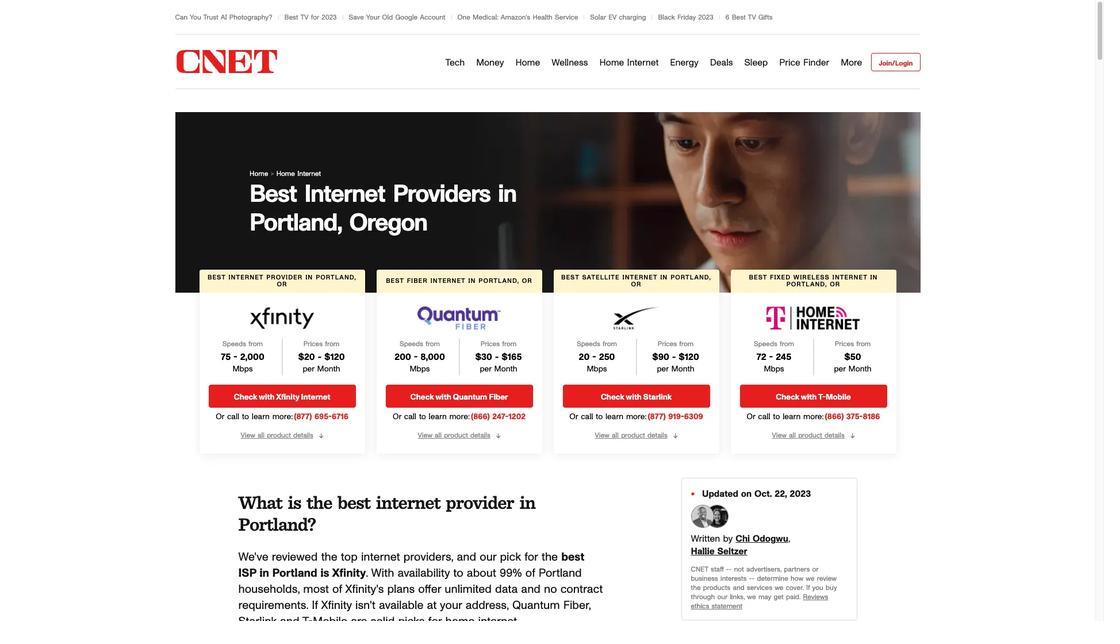 Task type: vqa. For each thing, say whether or not it's contained in the screenshot.
reviews ethics statement
yes



Task type: locate. For each thing, give the bounding box(es) containing it.
2 or from the left
[[393, 413, 401, 421]]

3 more: from the left
[[626, 413, 647, 421]]

solar
[[590, 14, 606, 21]]

2 (877) from the left
[[648, 413, 666, 421]]

speeds up 20
[[577, 341, 600, 348]]

from for 20 - 250
[[603, 341, 617, 348]]

per inside prices from $90 - $120 per month
[[657, 365, 669, 374]]

best inside best internet provider in portland, or
[[208, 275, 226, 281]]

1 horizontal spatial tv
[[748, 14, 756, 21]]

1 from from the left
[[249, 341, 263, 348]]

mbps inside speeds from 75 - 2,000 mbps
[[233, 365, 253, 374]]

speeds
[[223, 341, 246, 348], [400, 341, 423, 348], [577, 341, 600, 348], [754, 341, 778, 348]]

2 view all product details from the left
[[418, 432, 491, 439]]

check inside button
[[776, 394, 800, 402]]

1 horizontal spatial home internet
[[600, 58, 659, 67]]

more: down check with xfinity internet
[[272, 413, 293, 421]]

view
[[241, 432, 255, 439], [418, 432, 432, 439], [595, 432, 610, 439], [772, 432, 787, 439]]

tv left save in the top left of the page
[[301, 14, 309, 21]]

view all product details link down or call to learn more: (877) 919-6309
[[595, 431, 668, 440]]

view all product details link for 2,000
[[241, 431, 313, 440]]

details down or call to learn more: (877) 919-6309
[[648, 432, 668, 439]]

with inside button
[[626, 394, 642, 402]]

for down at
[[428, 616, 442, 621]]

check with quantum fiber
[[410, 394, 508, 402]]

all for 8,000
[[435, 432, 442, 439]]

from inside prices from $20 - $120 per month
[[325, 341, 339, 348]]

1 horizontal spatial starlink
[[643, 394, 672, 402]]

ethics
[[691, 603, 709, 610]]

(866) left 375-
[[825, 413, 844, 421]]

portland, inside best internet provider in portland, or
[[316, 275, 357, 281]]

2 prices from the left
[[481, 341, 500, 348]]

internet
[[627, 58, 659, 67], [297, 170, 321, 177], [305, 183, 385, 207], [301, 394, 330, 402]]

best inside best internet providers in portland, oregon
[[250, 183, 297, 207]]

prices inside the prices from $30 - $165 per month
[[481, 341, 500, 348]]

(877) left 695-
[[294, 413, 312, 421]]

from inside prices from $50 per month
[[857, 341, 871, 348]]

8 from from the left
[[857, 341, 871, 348]]

0 horizontal spatial provider
[[266, 275, 303, 281]]

with inside button
[[259, 394, 275, 402]]

2 mbps from the left
[[410, 365, 430, 374]]

view for 245
[[772, 432, 787, 439]]

6716
[[332, 413, 349, 421]]

if inside . with availability to about 99% of portland households, most of xfinity's plans offer unlimited data and no contract requirements. if xfinity isn't available at your address, quantum fiber, starlink and t-mobile are solid picks for home internet.
[[312, 600, 318, 612]]

households,
[[238, 584, 300, 596]]

4 check from the left
[[776, 394, 800, 402]]

3 view from the left
[[595, 432, 610, 439]]

6 from from the left
[[679, 341, 694, 348]]

all down the or call to learn more: (877) 695-6716
[[258, 432, 265, 439]]

and left no
[[521, 584, 541, 596]]

best for best internet providers in portland, oregon
[[250, 183, 297, 207]]

speeds up 200 on the bottom left of the page
[[400, 341, 423, 348]]

details for $50
[[825, 432, 845, 439]]

tv
[[301, 14, 309, 21], [748, 14, 756, 21]]

4 month from the left
[[849, 365, 872, 374]]

more: down check with quantum fiber
[[450, 413, 470, 421]]

portland up no
[[539, 568, 582, 579]]

1 horizontal spatial is
[[321, 568, 329, 579]]

all for 2,000
[[258, 432, 265, 439]]

3 all from the left
[[612, 432, 619, 439]]

providers,
[[404, 552, 454, 563]]

4 speeds from the left
[[754, 341, 778, 348]]

mobile
[[826, 394, 851, 402], [313, 616, 347, 621]]

3 or from the left
[[570, 413, 578, 421]]

call down check with xfinity internet
[[227, 413, 239, 421]]

internet up 695-
[[301, 394, 330, 402]]

1 check from the left
[[234, 394, 257, 402]]

products
[[703, 585, 731, 592]]

2 horizontal spatial for
[[525, 552, 538, 563]]

4 view from the left
[[772, 432, 787, 439]]

1 speeds from the left
[[223, 341, 246, 348]]

0 horizontal spatial quantum
[[453, 394, 487, 402]]

1 vertical spatial home internet
[[277, 170, 321, 177]]

(866) left 247-
[[471, 413, 490, 421]]

1 vertical spatial mobile
[[313, 616, 347, 621]]

mobile up 375-
[[826, 394, 851, 402]]

to down check with starlink in the right bottom of the page
[[596, 413, 603, 421]]

product down or call to learn more: (866) 247-1202 on the bottom left of page
[[444, 432, 468, 439]]

3 per from the left
[[657, 365, 669, 374]]

0 horizontal spatial best
[[338, 491, 370, 514]]

can
[[175, 14, 188, 21]]

with inside button
[[801, 394, 817, 402]]

view for 8,000
[[418, 432, 432, 439]]

0 vertical spatial home internet
[[600, 58, 659, 67]]

2 view from the left
[[418, 432, 432, 439]]

prices up $30
[[481, 341, 500, 348]]

$120 inside prices from $20 - $120 per month
[[324, 353, 345, 362]]

from inside prices from $90 - $120 per month
[[679, 341, 694, 348]]

home internet right home link
[[277, 170, 321, 177]]

- inside prices from $90 - $120 per month
[[672, 353, 676, 362]]

learn for 2,000
[[252, 413, 270, 421]]

check
[[234, 394, 257, 402], [410, 394, 434, 402], [601, 394, 624, 402], [776, 394, 800, 402]]

of
[[526, 568, 535, 579], [332, 584, 342, 596]]

prices from $20 - $120 per month
[[298, 341, 345, 374]]

0 horizontal spatial if
[[312, 600, 318, 612]]

0 horizontal spatial of
[[332, 584, 342, 596]]

0 vertical spatial provider
[[266, 275, 303, 281]]

0 horizontal spatial is
[[288, 491, 301, 514]]

view down the or call to learn more: (877) 695-6716
[[241, 432, 255, 439]]

0 horizontal spatial (866)
[[471, 413, 490, 421]]

speeds for 72
[[754, 341, 778, 348]]

energy
[[670, 58, 699, 67]]

2 view all product details link from the left
[[418, 431, 491, 440]]

check inside button
[[234, 394, 257, 402]]

home internet down charging
[[600, 58, 659, 67]]

trust
[[203, 14, 218, 21]]

join/login
[[879, 60, 913, 67]]

- for 20
[[593, 353, 596, 362]]

$120 right $90 on the right of page
[[679, 353, 699, 362]]

5 from from the left
[[603, 341, 617, 348]]

1 vertical spatial provider
[[446, 491, 514, 514]]

with
[[371, 568, 394, 579]]

2 month from the left
[[494, 365, 517, 374]]

best for best internet provider in portland, or
[[208, 275, 226, 281]]

1 vertical spatial is
[[321, 568, 329, 579]]

per down $30
[[480, 365, 492, 374]]

review
[[817, 575, 837, 582]]

more: for 2,000
[[272, 413, 293, 421]]

call for 72
[[758, 413, 770, 421]]

interests
[[721, 575, 747, 582]]

best
[[284, 14, 298, 21], [732, 14, 746, 21], [250, 183, 297, 207], [208, 275, 226, 281], [561, 275, 580, 281], [749, 275, 767, 281], [386, 278, 404, 284]]

or for $30 - $165
[[522, 278, 533, 284]]

medical:
[[473, 14, 499, 21]]

is inside "best isp in portland is xfinity"
[[321, 568, 329, 579]]

0 vertical spatial of
[[526, 568, 535, 579]]

is right what
[[288, 491, 301, 514]]

1 per from the left
[[303, 365, 315, 374]]

if down "most"
[[312, 600, 318, 612]]

best inside "best fixed wireless internet in portland, or"
[[749, 275, 767, 281]]

check down speeds from 200 - 8,000 mbps
[[410, 394, 434, 402]]

prices up $90 on the right of page
[[658, 341, 677, 348]]

month up the 919-
[[672, 365, 695, 374]]

xfinity inside . with availability to about 99% of portland households, most of xfinity's plans offer unlimited data and no contract requirements. if xfinity isn't available at your address, quantum fiber, starlink and t-mobile are solid picks for home internet.
[[321, 600, 352, 612]]

or inside best internet provider in portland, or
[[277, 282, 287, 288]]

xfinity up the or call to learn more: (877) 695-6716
[[276, 394, 300, 402]]

2 with from the left
[[436, 394, 451, 402]]

0 horizontal spatial starlink
[[238, 616, 277, 621]]

4 or from the left
[[747, 413, 756, 421]]

- inside the speeds from 72 - 245 mbps
[[769, 353, 773, 362]]

1 more: from the left
[[272, 413, 293, 421]]

finder
[[804, 58, 830, 67]]

details down or call to learn more: (866) 375-8186
[[825, 432, 845, 439]]

check for 8,000
[[410, 394, 434, 402]]

portland, for best internet provider in portland, or
[[316, 275, 357, 281]]

1 month from the left
[[317, 365, 340, 374]]

all down or call to learn more: (877) 919-6309
[[612, 432, 619, 439]]

4 details from the left
[[825, 432, 845, 439]]

1 horizontal spatial provider
[[446, 491, 514, 514]]

check inside button
[[601, 394, 624, 402]]

4 prices from the left
[[835, 341, 854, 348]]

1 horizontal spatial quantum
[[512, 600, 560, 612]]

mbps inside speeds from 20 - 250 mbps
[[587, 365, 607, 374]]

to for 250
[[596, 413, 603, 421]]

in inside what is the best internet provider in portland?
[[520, 491, 535, 514]]

1 horizontal spatial for
[[428, 616, 442, 621]]

business
[[691, 575, 718, 582]]

from inside speeds from 20 - 250 mbps
[[603, 341, 617, 348]]

1 learn from the left
[[252, 413, 270, 421]]

2 more: from the left
[[450, 413, 470, 421]]

for inside . with availability to about 99% of portland households, most of xfinity's plans offer unlimited data and no contract requirements. if xfinity isn't available at your address, quantum fiber, starlink and t-mobile are solid picks for home internet.
[[428, 616, 442, 621]]

all for 245
[[789, 432, 796, 439]]

starlink up the 919-
[[643, 394, 672, 402]]

with up the or call to learn more: (877) 695-6716
[[259, 394, 275, 402]]

3 details from the left
[[648, 432, 668, 439]]

2 details from the left
[[471, 432, 491, 439]]

1 product from the left
[[267, 432, 291, 439]]

- for 200
[[414, 353, 418, 362]]

0 vertical spatial best
[[338, 491, 370, 514]]

3 with from the left
[[626, 394, 642, 402]]

(877) for $20
[[294, 413, 312, 421]]

per down $20
[[303, 365, 315, 374]]

month inside prices from $20 - $120 per month
[[317, 365, 340, 374]]

black friday 2023
[[658, 14, 714, 21]]

2 check from the left
[[410, 394, 434, 402]]

of right "most"
[[332, 584, 342, 596]]

written
[[691, 535, 720, 544]]

0 vertical spatial for
[[311, 14, 319, 21]]

or for 200 - 8,000
[[393, 413, 401, 421]]

portland, inside best internet providers in portland, oregon
[[250, 212, 342, 236]]

one medical: amazon's health service
[[458, 14, 578, 21]]

view all product details for 20 - 250
[[595, 432, 668, 439]]

0 vertical spatial xfinity
[[276, 394, 300, 402]]

check for 2,000
[[234, 394, 257, 402]]

1 vertical spatial quantum
[[512, 600, 560, 612]]

speeds from 200 - 8,000 mbps
[[395, 341, 445, 374]]

$120 inside prices from $90 - $120 per month
[[679, 353, 699, 362]]

1 (877) from the left
[[294, 413, 312, 421]]

and up links,
[[733, 585, 745, 592]]

2023 right friday
[[699, 14, 714, 21]]

0 horizontal spatial (877)
[[294, 413, 312, 421]]

offer
[[418, 584, 441, 596]]

prices up $50
[[835, 341, 854, 348]]

month inside prices from $90 - $120 per month
[[672, 365, 695, 374]]

2023 right 22,
[[790, 490, 811, 499]]

view all product details down or call to learn more: (866) 375-8186
[[772, 432, 845, 439]]

from for 200 - 8,000
[[426, 341, 440, 348]]

0 horizontal spatial portland
[[272, 568, 317, 579]]

t- up or call to learn more: (866) 375-8186
[[818, 394, 826, 402]]

0 vertical spatial t-
[[818, 394, 826, 402]]

with
[[259, 394, 275, 402], [436, 394, 451, 402], [626, 394, 642, 402], [801, 394, 817, 402]]

3 learn from the left
[[606, 413, 624, 421]]

1 with from the left
[[259, 394, 275, 402]]

0 vertical spatial we
[[806, 575, 815, 582]]

month
[[317, 365, 340, 374], [494, 365, 517, 374], [672, 365, 695, 374], [849, 365, 872, 374]]

view all product details for 72 - 245
[[772, 432, 845, 439]]

1 view from the left
[[241, 432, 255, 439]]

1 vertical spatial t-
[[303, 616, 313, 621]]

0 horizontal spatial for
[[311, 14, 319, 21]]

mbps for 245
[[764, 365, 784, 374]]

1 view all product details from the left
[[241, 432, 313, 439]]

- inside speeds from 20 - 250 mbps
[[593, 353, 596, 362]]

we down services
[[747, 594, 756, 601]]

from for 75 - 2,000
[[249, 341, 263, 348]]

starlink
[[643, 394, 672, 402], [238, 616, 277, 621]]

view all product details link
[[241, 431, 313, 440], [418, 431, 491, 440], [595, 431, 668, 440], [772, 431, 845, 440]]

2 vertical spatial for
[[428, 616, 442, 621]]

1 $120 from the left
[[324, 353, 345, 362]]

fixed
[[770, 275, 791, 281]]

best fiber internet in portland, or
[[386, 278, 533, 284]]

or inside best satellite internet in portland, or
[[631, 282, 642, 288]]

prices for $50
[[835, 341, 854, 348]]

mbps inside the speeds from 72 - 245 mbps
[[764, 365, 784, 374]]

check with t-mobile button
[[740, 385, 887, 409]]

4 mbps from the left
[[764, 365, 784, 374]]

best
[[338, 491, 370, 514], [561, 552, 585, 563]]

mbps down 2,000 in the bottom left of the page
[[233, 365, 253, 374]]

starlink down requirements.
[[238, 616, 277, 621]]

1 horizontal spatial mobile
[[826, 394, 851, 402]]

cnet
[[691, 566, 709, 573]]

t- inside button
[[818, 394, 826, 402]]

3 speeds from the left
[[577, 341, 600, 348]]

view down or call to learn more: (866) 375-8186
[[772, 432, 787, 439]]

per down $90 on the right of page
[[657, 365, 669, 374]]

mobile inside button
[[826, 394, 851, 402]]

per inside prices from $20 - $120 per month
[[303, 365, 315, 374]]

2 vertical spatial xfinity
[[321, 600, 352, 612]]

product
[[267, 432, 291, 439], [444, 432, 468, 439], [621, 432, 645, 439], [798, 432, 822, 439]]

to inside . with availability to about 99% of portland households, most of xfinity's plans offer unlimited data and no contract requirements. if xfinity isn't available at your address, quantum fiber, starlink and t-mobile are solid picks for home internet.
[[453, 568, 463, 579]]

per for $90
[[657, 365, 669, 374]]

t- down "most"
[[303, 616, 313, 621]]

1 horizontal spatial if
[[806, 585, 810, 592]]

4 with from the left
[[801, 394, 817, 402]]

to up unlimited
[[453, 568, 463, 579]]

mobile inside . with availability to about 99% of portland households, most of xfinity's plans offer unlimited data and no contract requirements. if xfinity isn't available at your address, quantum fiber, starlink and t-mobile are solid picks for home internet.
[[313, 616, 347, 621]]

0 vertical spatial if
[[806, 585, 810, 592]]

more: down check with starlink in the right bottom of the page
[[626, 413, 647, 421]]

- inside prices from $20 - $120 per month
[[318, 353, 322, 362]]

1 (866) from the left
[[471, 413, 490, 421]]

0 vertical spatial mobile
[[826, 394, 851, 402]]

to down check with xfinity internet
[[242, 413, 249, 421]]

mbps for 8,000
[[410, 365, 430, 374]]

month inside prices from $50 per month
[[849, 365, 872, 374]]

best up contract
[[561, 552, 585, 563]]

2023
[[322, 14, 337, 21], [699, 14, 714, 21], [790, 490, 811, 499]]

$120
[[324, 353, 345, 362], [679, 353, 699, 362]]

best for best fiber internet in portland, or
[[386, 278, 404, 284]]

learn for 245
[[783, 413, 801, 421]]

mbps down 245 on the bottom right
[[764, 365, 784, 374]]

per for $20
[[303, 365, 315, 374]]

1 view all product details link from the left
[[241, 431, 313, 440]]

satellite
[[582, 275, 620, 281]]

4 view all product details link from the left
[[772, 431, 845, 440]]

prices inside prices from $50 per month
[[835, 341, 854, 348]]

all down or call to learn more: (866) 247-1202 on the bottom left of page
[[435, 432, 442, 439]]

internet inside "best fixed wireless internet in portland, or"
[[833, 275, 868, 281]]

to down check with quantum fiber
[[419, 413, 426, 421]]

mbps inside speeds from 200 - 8,000 mbps
[[410, 365, 430, 374]]

1 portland from the left
[[272, 568, 317, 579]]

speeds inside the speeds from 72 - 245 mbps
[[754, 341, 778, 348]]

if left you
[[806, 585, 810, 592]]

pick
[[500, 552, 521, 563]]

product for 75 - 2,000
[[267, 432, 291, 439]]

more: for 250
[[626, 413, 647, 421]]

3 call from the left
[[581, 413, 593, 421]]

per for $30
[[480, 365, 492, 374]]

4 more: from the left
[[804, 413, 824, 421]]

are
[[351, 616, 367, 621]]

best up top
[[338, 491, 370, 514]]

xfinity down top
[[332, 568, 366, 579]]

with up or call to learn more: (866) 375-8186
[[801, 394, 817, 402]]

(866)
[[471, 413, 490, 421], [825, 413, 844, 421]]

1 horizontal spatial of
[[526, 568, 535, 579]]

we down or
[[806, 575, 815, 582]]

2 (866) from the left
[[825, 413, 844, 421]]

from inside the prices from $30 - $165 per month
[[502, 341, 517, 348]]

portland, for best fiber internet in portland, or
[[479, 278, 519, 284]]

to for 2,000
[[242, 413, 249, 421]]

product down or call to learn more: (877) 919-6309
[[621, 432, 645, 439]]

0 horizontal spatial $120
[[324, 353, 345, 362]]

learn down check with xfinity internet
[[252, 413, 270, 421]]

speeds inside speeds from 200 - 8,000 mbps
[[400, 341, 423, 348]]

3 check from the left
[[601, 394, 624, 402]]

home link
[[250, 170, 268, 177]]

portland?
[[238, 513, 316, 536]]

best for best tv for 2023
[[284, 14, 298, 21]]

4 from from the left
[[502, 341, 517, 348]]

prices for $20
[[304, 341, 323, 348]]

2 product from the left
[[444, 432, 468, 439]]

1 horizontal spatial (866)
[[825, 413, 844, 421]]

mbps for 2,000
[[233, 365, 253, 374]]

portland inside "best isp in portland is xfinity"
[[272, 568, 317, 579]]

1 prices from the left
[[304, 341, 323, 348]]

call down check with t-mobile button
[[758, 413, 770, 421]]

or for 72 - 245
[[747, 413, 756, 421]]

prices up $20
[[304, 341, 323, 348]]

best fixed wireless internet in portland, or
[[749, 275, 878, 288]]

best tv for 2023
[[284, 14, 337, 21]]

per down $50
[[834, 365, 846, 374]]

3 month from the left
[[672, 365, 695, 374]]

details for $30
[[471, 432, 491, 439]]

photography?
[[229, 14, 272, 21]]

xfinity
[[276, 394, 300, 402], [332, 568, 366, 579], [321, 600, 352, 612]]

with for 75 - 2,000
[[259, 394, 275, 402]]

0 horizontal spatial tv
[[301, 14, 309, 21]]

6 best tv gifts link
[[726, 14, 773, 21]]

- inside speeds from 200 - 8,000 mbps
[[414, 353, 418, 362]]

speeds up 72
[[754, 341, 778, 348]]

1 horizontal spatial t-
[[818, 394, 826, 402]]

in inside best internet provider in portland, or
[[306, 275, 313, 281]]

2 learn from the left
[[429, 413, 447, 421]]

2 speeds from the left
[[400, 341, 423, 348]]

solar ev charging
[[590, 14, 646, 21]]

internet inside best internet provider in portland, or
[[229, 275, 264, 281]]

learn for 8,000
[[429, 413, 447, 421]]

with up or call to learn more: (877) 919-6309
[[626, 394, 642, 402]]

and down requirements.
[[280, 616, 299, 621]]

4 all from the left
[[789, 432, 796, 439]]

check up or call to learn more: (866) 375-8186
[[776, 394, 800, 402]]

4 per from the left
[[834, 365, 846, 374]]

best inside best satellite internet in portland, or
[[561, 275, 580, 281]]

4 product from the left
[[798, 432, 822, 439]]

check with t-mobile
[[776, 394, 851, 402]]

our
[[480, 552, 497, 563], [718, 594, 728, 601]]

in inside best satellite internet in portland, or
[[660, 275, 668, 281]]

2 vertical spatial we
[[747, 594, 756, 601]]

1 vertical spatial xfinity
[[332, 568, 366, 579]]

2 from from the left
[[325, 341, 339, 348]]

- for $20
[[318, 353, 322, 362]]

1 or from the left
[[216, 413, 224, 421]]

1 details from the left
[[293, 432, 313, 439]]

all down or call to learn more: (866) 375-8186
[[789, 432, 796, 439]]

1 horizontal spatial (877)
[[648, 413, 666, 421]]

prices inside prices from $90 - $120 per month
[[658, 341, 677, 348]]

1202
[[509, 413, 526, 421]]

speeds inside speeds from 75 - 2,000 mbps
[[223, 341, 246, 348]]

ev
[[609, 14, 617, 21]]

you
[[813, 585, 824, 592]]

1 horizontal spatial best
[[561, 552, 585, 563]]

product down the or call to learn more: (877) 695-6716
[[267, 432, 291, 439]]

0 horizontal spatial t-
[[303, 616, 313, 621]]

4 learn from the left
[[783, 413, 801, 421]]

0 horizontal spatial our
[[480, 552, 497, 563]]

contract
[[561, 584, 603, 596]]

1 all from the left
[[258, 432, 265, 439]]

quantum
[[453, 394, 487, 402], [512, 600, 560, 612]]

internet down home internet link
[[305, 183, 385, 207]]

prices inside prices from $20 - $120 per month
[[304, 341, 323, 348]]

cnet staff -- not advertisers, partners or business interests -- determine how we review the products and services we cover. if you buy through our links, we may get paid.
[[691, 566, 837, 601]]

unlimited
[[445, 584, 492, 596]]

3 from from the left
[[426, 341, 440, 348]]

check inside 'button'
[[410, 394, 434, 402]]

is up "most"
[[321, 568, 329, 579]]

3 product from the left
[[621, 432, 645, 439]]

0 horizontal spatial mobile
[[313, 616, 347, 621]]

and up about
[[457, 552, 476, 563]]

from inside speeds from 75 - 2,000 mbps
[[249, 341, 263, 348]]

0 vertical spatial starlink
[[643, 394, 672, 402]]

view all product details link for 250
[[595, 431, 668, 440]]

1 vertical spatial best
[[561, 552, 585, 563]]

200
[[395, 353, 411, 362]]

learn down check with t-mobile
[[783, 413, 801, 421]]

details down or call to learn more: (866) 247-1202 on the bottom left of page
[[471, 432, 491, 439]]

1 horizontal spatial $120
[[679, 353, 699, 362]]

all
[[258, 432, 265, 439], [435, 432, 442, 439], [612, 432, 619, 439], [789, 432, 796, 439]]

3 mbps from the left
[[587, 365, 607, 374]]

check for 245
[[776, 394, 800, 402]]

2 per from the left
[[480, 365, 492, 374]]

view all product details for 200 - 8,000
[[418, 432, 491, 439]]

month for $90
[[672, 365, 695, 374]]

home internet
[[600, 58, 659, 67], [277, 170, 321, 177]]

3 view all product details link from the left
[[595, 431, 668, 440]]

per
[[303, 365, 315, 374], [480, 365, 492, 374], [657, 365, 669, 374], [834, 365, 846, 374]]

99%
[[500, 568, 522, 579]]

$120 right $20
[[324, 353, 345, 362]]

0 vertical spatial quantum
[[453, 394, 487, 402]]

- inside speeds from 75 - 2,000 mbps
[[234, 353, 237, 362]]

view down or call to learn more: (866) 247-1202 on the bottom left of page
[[418, 432, 432, 439]]

mbps down 8,000
[[410, 365, 430, 374]]

mbps for 250
[[587, 365, 607, 374]]

1 vertical spatial starlink
[[238, 616, 277, 621]]

determine
[[757, 575, 788, 582]]

is
[[288, 491, 301, 514], [321, 568, 329, 579]]

4 call from the left
[[758, 413, 770, 421]]

.
[[366, 568, 368, 579]]

our up 'statement'
[[718, 594, 728, 601]]

mobile left are
[[313, 616, 347, 621]]

1 horizontal spatial we
[[775, 585, 784, 592]]

speeds up 75
[[223, 341, 246, 348]]

per inside the prices from $30 - $165 per month
[[480, 365, 492, 374]]

- inside the prices from $30 - $165 per month
[[495, 353, 499, 362]]

quantum down no
[[512, 600, 560, 612]]

available
[[379, 600, 424, 612]]

view down or call to learn more: (877) 919-6309
[[595, 432, 610, 439]]

2 all from the left
[[435, 432, 442, 439]]

with inside 'button'
[[436, 394, 451, 402]]

3 view all product details from the left
[[595, 432, 668, 439]]

7 from from the left
[[780, 341, 794, 348]]

4 view all product details from the left
[[772, 432, 845, 439]]

0 vertical spatial is
[[288, 491, 301, 514]]

2 $120 from the left
[[679, 353, 699, 362]]

from
[[249, 341, 263, 348], [325, 341, 339, 348], [426, 341, 440, 348], [502, 341, 517, 348], [603, 341, 617, 348], [679, 341, 694, 348], [780, 341, 794, 348], [857, 341, 871, 348]]

provider inside best internet provider in portland, or
[[266, 275, 303, 281]]

all for 250
[[612, 432, 619, 439]]

product for 72 - 245
[[798, 432, 822, 439]]

2 call from the left
[[404, 413, 416, 421]]

2023 left save in the top left of the page
[[322, 14, 337, 21]]

details for $90
[[648, 432, 668, 439]]

for left save in the top left of the page
[[311, 14, 319, 21]]

speeds from 20 - 250 mbps
[[577, 341, 617, 374]]

(877) left the 919-
[[648, 413, 666, 421]]

month inside the prices from $30 - $165 per month
[[494, 365, 517, 374]]

0 horizontal spatial home internet
[[277, 170, 321, 177]]

we up get
[[775, 585, 784, 592]]

0 vertical spatial our
[[480, 552, 497, 563]]

of right 99%
[[526, 568, 535, 579]]

view all product details down or call to learn more: (866) 247-1202 on the bottom left of page
[[418, 432, 491, 439]]

from inside the speeds from 72 - 245 mbps
[[780, 341, 794, 348]]

1 vertical spatial if
[[312, 600, 318, 612]]

not
[[734, 566, 744, 573]]

call down check with starlink button
[[581, 413, 593, 421]]

month up 695-
[[317, 365, 340, 374]]

3 prices from the left
[[658, 341, 677, 348]]

to down check with t-mobile
[[773, 413, 780, 421]]

1 mbps from the left
[[233, 365, 253, 374]]

1 horizontal spatial portland
[[539, 568, 582, 579]]

1 call from the left
[[227, 413, 239, 421]]

speeds inside speeds from 20 - 250 mbps
[[577, 341, 600, 348]]

from for $90 - $120
[[679, 341, 694, 348]]

wireless
[[794, 275, 830, 281]]

more: down check with t-mobile
[[804, 413, 824, 421]]

portland, inside best satellite internet in portland, or
[[671, 275, 712, 281]]

from inside speeds from 200 - 8,000 mbps
[[426, 341, 440, 348]]

updated
[[702, 490, 739, 499]]

2 portland from the left
[[539, 568, 582, 579]]

1 horizontal spatial our
[[718, 594, 728, 601]]

1 vertical spatial our
[[718, 594, 728, 601]]

tv left gifts
[[748, 14, 756, 21]]



Task type: describe. For each thing, give the bounding box(es) containing it.
portland, for best internet providers in portland, oregon
[[250, 212, 342, 236]]

(877) for $90
[[648, 413, 666, 421]]

695-
[[315, 413, 332, 421]]

picks
[[398, 616, 425, 621]]

0 horizontal spatial we
[[747, 594, 756, 601]]

for inside the trending element
[[311, 14, 319, 21]]

$20
[[298, 353, 315, 362]]

prices from $50 per month
[[834, 341, 872, 374]]

details for $20
[[293, 432, 313, 439]]

with for 72 - 245
[[801, 394, 817, 402]]

6309
[[684, 413, 703, 421]]

old
[[382, 14, 393, 21]]

money
[[476, 58, 504, 67]]

wellness
[[552, 58, 588, 67]]

check with starlink
[[601, 394, 672, 402]]

or for $90 - $120
[[631, 282, 642, 288]]

internet.
[[478, 616, 520, 621]]

google
[[395, 14, 418, 21]]

black friday 2023 link
[[658, 14, 714, 21]]

check with xfinity internet
[[234, 394, 330, 402]]

what is the best internet provider in portland?
[[238, 491, 535, 536]]

friday
[[678, 14, 696, 21]]

fiber,
[[564, 600, 591, 612]]

reviews ethics statement
[[691, 594, 829, 610]]

or call to learn more: (866) 375-8186
[[747, 413, 880, 421]]

check for 250
[[601, 394, 624, 402]]

chi
[[736, 535, 750, 544]]

home left home internet link
[[250, 170, 268, 177]]

$90
[[652, 353, 669, 362]]

speeds for 20
[[577, 341, 600, 348]]

view all product details link for 8,000
[[418, 431, 491, 440]]

plans
[[387, 584, 415, 596]]

quantum inside . with availability to about 99% of portland households, most of xfinity's plans offer unlimited data and no contract requirements. if xfinity isn't available at your address, quantum fiber, starlink and t-mobile are solid picks for home internet.
[[512, 600, 560, 612]]

- for 72
[[769, 353, 773, 362]]

(866) for per
[[825, 413, 844, 421]]

250
[[599, 353, 615, 362]]

odogwu
[[753, 535, 789, 544]]

one medical: amazon's health service link
[[458, 14, 578, 21]]

join/login button
[[872, 53, 921, 71]]

paid.
[[786, 594, 801, 601]]

with for 20 - 250
[[626, 394, 642, 402]]

if inside cnet staff -- not advertisers, partners or business interests -- determine how we review the products and services we cover. if you buy through our links, we may get paid.
[[806, 585, 810, 592]]

internet left energy
[[627, 58, 659, 67]]

the inside cnet staff -- not advertisers, partners or business interests -- determine how we review the products and services we cover. if you buy through our links, we may get paid.
[[691, 585, 701, 592]]

or inside "best fixed wireless internet in portland, or"
[[830, 282, 841, 288]]

- for $90
[[672, 353, 676, 362]]

month for $20
[[317, 365, 340, 374]]

best inside what is the best internet provider in portland?
[[338, 491, 370, 514]]

and inside cnet staff -- not advertisers, partners or business interests -- determine how we review the products and services we cover. if you buy through our links, we may get paid.
[[733, 585, 745, 592]]

through
[[691, 594, 715, 601]]

cnet image
[[175, 50, 278, 73]]

requirements.
[[238, 600, 308, 612]]

call for 200
[[404, 413, 416, 421]]

the inside what is the best internet provider in portland?
[[307, 491, 332, 514]]

- for -
[[729, 566, 732, 573]]

or call to learn more: (866) 247-1202
[[393, 413, 526, 421]]

speeds for 200
[[400, 341, 423, 348]]

1 tv from the left
[[301, 14, 309, 21]]

2 horizontal spatial 2023
[[790, 490, 811, 499]]

home right home link
[[277, 170, 295, 177]]

reviews ethics statement link
[[691, 594, 829, 610]]

or for 75 - 2,000
[[216, 413, 224, 421]]

best inside "best isp in portland is xfinity"
[[561, 552, 585, 563]]

can you trust ai photography?
[[175, 14, 272, 21]]

partners
[[784, 566, 810, 573]]

6 best tv gifts
[[726, 14, 773, 21]]

on
[[741, 490, 752, 499]]

product for 20 - 250
[[621, 432, 645, 439]]

most
[[303, 584, 329, 596]]

about
[[467, 568, 496, 579]]

20
[[579, 353, 590, 362]]

reviewed
[[272, 552, 318, 563]]

can you trust ai photography? link
[[175, 14, 272, 21]]

1 vertical spatial we
[[775, 585, 784, 592]]

from for $20 - $120
[[325, 341, 339, 348]]

1 vertical spatial for
[[525, 552, 538, 563]]

services
[[747, 585, 773, 592]]

our inside cnet staff -- not advertisers, partners or business interests -- determine how we review the products and services we cover. if you buy through our links, we may get paid.
[[718, 594, 728, 601]]

check with xfinity internet button
[[209, 385, 356, 409]]

375-
[[847, 413, 863, 421]]

to for 245
[[773, 413, 780, 421]]

view for 2,000
[[241, 432, 255, 439]]

your
[[440, 600, 462, 612]]

headshot of writer hallie seltzer image
[[706, 506, 728, 528]]

chi odogwu image
[[692, 506, 714, 528]]

view all product details link for 245
[[772, 431, 845, 440]]

view all product details for 75 - 2,000
[[241, 432, 313, 439]]

month for $30
[[494, 365, 517, 374]]

prices for $90
[[658, 341, 677, 348]]

$30
[[475, 353, 492, 362]]

1 vertical spatial of
[[332, 584, 342, 596]]

view for 250
[[595, 432, 610, 439]]

from for 72 - 245
[[780, 341, 794, 348]]

updated on oct. 22, 2023
[[700, 490, 811, 499]]

in inside best internet providers in portland, oregon
[[498, 183, 516, 207]]

to for 8,000
[[419, 413, 426, 421]]

charging
[[619, 14, 646, 21]]

with for 200 - 8,000
[[436, 394, 451, 402]]

black
[[658, 14, 675, 21]]

no
[[544, 584, 557, 596]]

best internet provider in portland, or
[[208, 275, 357, 288]]

$120 for $20 - $120
[[324, 353, 345, 362]]

hallie
[[691, 547, 715, 556]]

internet right home link
[[297, 170, 321, 177]]

75
[[221, 353, 231, 362]]

best for best fixed wireless internet in portland, or
[[749, 275, 767, 281]]

buy
[[826, 585, 837, 592]]

address,
[[466, 600, 509, 612]]

service
[[555, 14, 578, 21]]

price finder
[[780, 58, 830, 67]]

gifts
[[759, 14, 773, 21]]

portland, for best satellite internet in portland, or
[[671, 275, 712, 281]]

home right wellness
[[600, 58, 624, 67]]

reviews
[[803, 594, 829, 601]]

seltzer
[[718, 547, 748, 556]]

or for 20 - 250
[[570, 413, 578, 421]]

0 horizontal spatial 2023
[[322, 14, 337, 21]]

xfinity inside "best isp in portland is xfinity"
[[332, 568, 366, 579]]

or for $20 - $120
[[277, 282, 287, 288]]

in inside "best fixed wireless internet in portland, or"
[[871, 275, 878, 281]]

isp
[[238, 568, 256, 579]]

internet inside what is the best internet provider in portland?
[[376, 491, 441, 514]]

internet inside best satellite internet in portland, or
[[623, 275, 658, 281]]

2 tv from the left
[[748, 14, 756, 21]]

best for best satellite internet in portland, or
[[561, 275, 580, 281]]

from for $50
[[857, 341, 871, 348]]

is inside what is the best internet provider in portland?
[[288, 491, 301, 514]]

t- inside . with availability to about 99% of portland households, most of xfinity's plans offer unlimited data and no contract requirements. if xfinity isn't available at your address, quantum fiber, starlink and t-mobile are solid picks for home internet.
[[303, 616, 313, 621]]

quantum inside 'button'
[[453, 394, 487, 402]]

more: for 8,000
[[450, 413, 470, 421]]

home internet link
[[277, 170, 321, 177]]

cover.
[[786, 585, 804, 592]]

919-
[[668, 413, 684, 421]]

starlink inside . with availability to about 99% of portland households, most of xfinity's plans offer unlimited data and no contract requirements. if xfinity isn't available at your address, quantum fiber, starlink and t-mobile are solid picks for home internet.
[[238, 616, 277, 621]]

$50
[[845, 353, 861, 362]]

- for $30
[[495, 353, 499, 362]]

247-
[[493, 413, 509, 421]]

solid
[[371, 616, 395, 621]]

fiber
[[407, 278, 428, 284]]

solar ev charging link
[[590, 14, 646, 21]]

top
[[341, 552, 358, 563]]

ai
[[221, 14, 227, 21]]

home right the money
[[516, 58, 540, 67]]

1 horizontal spatial 2023
[[699, 14, 714, 21]]

portland inside . with availability to about 99% of portland households, most of xfinity's plans offer unlimited data and no contract requirements. if xfinity isn't available at your address, quantum fiber, starlink and t-mobile are solid picks for home internet.
[[539, 568, 582, 579]]

call for 75
[[227, 413, 239, 421]]

best internet providers in portland, oregon
[[250, 183, 516, 236]]

internet inside "check with xfinity internet" button
[[301, 394, 330, 402]]

trending element
[[175, 0, 921, 35]]

- for 75
[[234, 353, 237, 362]]

per inside prices from $50 per month
[[834, 365, 846, 374]]

in inside "best isp in portland is xfinity"
[[260, 568, 269, 579]]

2 horizontal spatial we
[[806, 575, 815, 582]]

prices for $30
[[481, 341, 500, 348]]

more: for 245
[[804, 413, 824, 421]]

tech
[[445, 58, 465, 67]]

learn for 250
[[606, 413, 624, 421]]

(866) for -
[[471, 413, 490, 421]]

call for 20
[[581, 413, 593, 421]]

portland, inside "best fixed wireless internet in portland, or"
[[787, 282, 827, 288]]

from for $30 - $165
[[502, 341, 517, 348]]

check with starlink button
[[563, 385, 710, 409]]

speeds for 75
[[223, 341, 246, 348]]

best satellite internet in portland, or
[[561, 275, 712, 288]]

$120 for $90 - $120
[[679, 353, 699, 362]]

xfinity inside "check with xfinity internet" button
[[276, 394, 300, 402]]

provider inside what is the best internet provider in portland?
[[446, 491, 514, 514]]

or
[[812, 566, 819, 573]]

advertisers,
[[747, 566, 782, 573]]

you
[[190, 14, 201, 21]]

we've
[[238, 552, 268, 563]]

internet inside best internet providers in portland, oregon
[[305, 183, 385, 207]]

speeds from 75 - 2,000 mbps
[[221, 341, 264, 374]]

starlink inside button
[[643, 394, 672, 402]]

product for 200 - 8,000
[[444, 432, 468, 439]]

prices from $30 - $165 per month
[[475, 341, 522, 374]]



